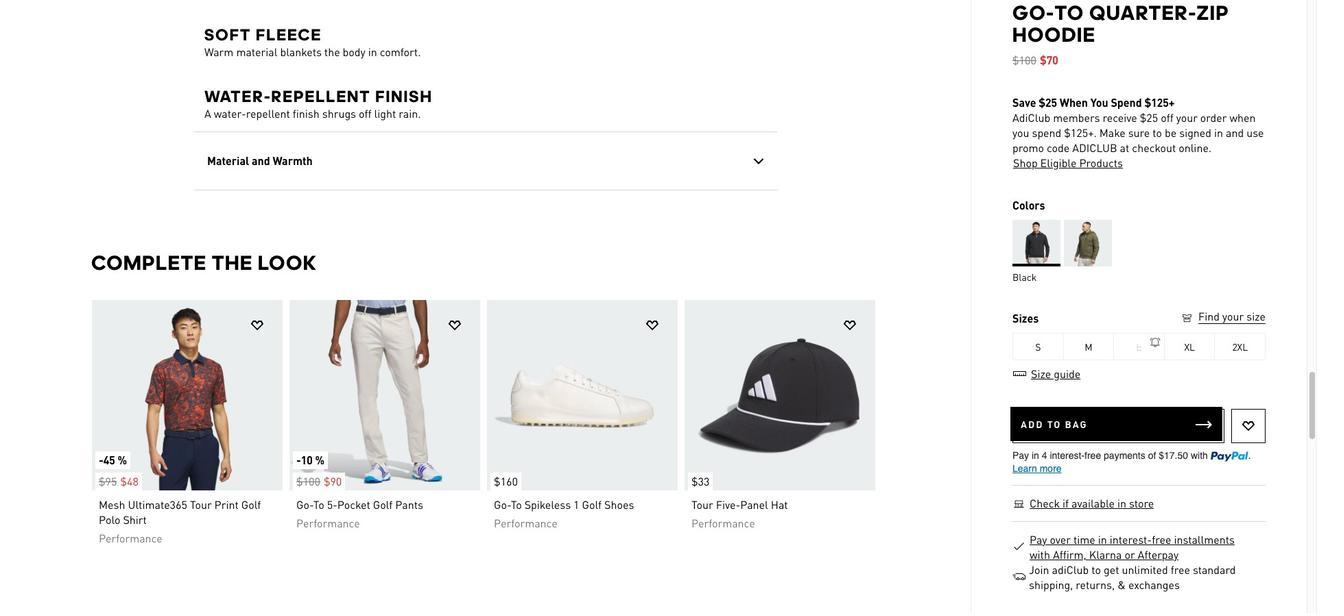Task type: describe. For each thing, give the bounding box(es) containing it.
eligible
[[1040, 156, 1077, 170]]

to inside the save $25 when you spend $125+ adiclub members receive $25 off your order when you spend $125+. make sure to be signed in and use promo code adiclub at checkout online. shop eligible products
[[1153, 126, 1162, 140]]

1
[[573, 498, 579, 512]]

to for 5-
[[313, 498, 324, 512]]

ultimate365
[[128, 498, 187, 512]]

pay over time in interest-free installments with affirm, klarna or afterpay
[[1030, 533, 1235, 562]]

- for 45
[[98, 453, 103, 468]]

material
[[236, 45, 277, 59]]

exchanges
[[1128, 578, 1180, 593]]

in inside pay over time in interest-free installments with affirm, klarna or afterpay
[[1098, 533, 1107, 547]]

pay over time in interest-free installments with affirm, klarna or afterpay link
[[1029, 533, 1257, 563]]

to for spikeless
[[511, 498, 521, 512]]

go-to spikeless 1 golf shoes image
[[487, 300, 677, 491]]

spend
[[1032, 126, 1061, 140]]

m button
[[1064, 333, 1114, 361]]

find
[[1198, 309, 1220, 324]]

check if available in store button
[[1029, 497, 1155, 512]]

-10 % $100 $90
[[296, 453, 341, 489]]

pocket
[[337, 498, 370, 512]]

in inside the save $25 when you spend $125+ adiclub members receive $25 off your order when you spend $125+. make sure to be signed in and use promo code adiclub at checkout online. shop eligible products
[[1214, 126, 1223, 140]]

polo
[[98, 513, 120, 528]]

$160
[[494, 475, 517, 489]]

receive
[[1103, 110, 1137, 125]]

time
[[1073, 533, 1095, 547]]

adiclub
[[1012, 110, 1050, 125]]

order
[[1200, 110, 1227, 125]]

shop
[[1013, 156, 1038, 170]]

sizes
[[1012, 311, 1039, 326]]

standard
[[1193, 563, 1236, 578]]

material and warmth button
[[194, 132, 777, 190]]

black
[[1012, 271, 1037, 283]]

$33 link
[[684, 300, 875, 491]]

$70
[[1040, 53, 1058, 67]]

shop eligible products link
[[1012, 156, 1124, 171]]

s
[[1035, 341, 1041, 353]]

promo
[[1012, 141, 1044, 155]]

guide
[[1054, 367, 1080, 381]]

10
[[301, 453, 312, 468]]

pay
[[1030, 533, 1047, 547]]

performance inside tour five-panel hat performance
[[691, 517, 755, 531]]

shipping,
[[1029, 578, 1073, 593]]

find your size button
[[1181, 309, 1266, 327]]

0 horizontal spatial $25
[[1039, 95, 1057, 110]]

shirt
[[123, 513, 146, 528]]

checkout
[[1132, 141, 1176, 155]]

print
[[214, 498, 238, 512]]

tour five-panel hat image
[[684, 300, 875, 491]]

in inside "soft fleece warm material blankets the body in comfort."
[[368, 45, 377, 59]]

afterpay
[[1138, 548, 1179, 562]]

blankets
[[280, 45, 321, 59]]

go-to 5-pocket golf pants image
[[289, 300, 480, 491]]

signed
[[1179, 126, 1211, 140]]

go-to quarter-zip hoodie $100 $70
[[1012, 1, 1229, 67]]

l button
[[1114, 333, 1165, 361]]

product color: black image
[[1012, 220, 1060, 267]]

xl
[[1184, 341, 1195, 353]]

panel
[[740, 498, 768, 512]]

adiclub
[[1052, 563, 1089, 578]]

0 horizontal spatial finish
[[292, 106, 319, 121]]

water-
[[204, 86, 271, 106]]

tour inside mesh ultimate365 tour print golf polo shirt performance
[[190, 498, 211, 512]]

find your size image
[[1181, 312, 1194, 325]]

returns,
[[1076, 578, 1115, 593]]

be
[[1165, 126, 1177, 140]]

make
[[1099, 126, 1125, 140]]

rain.
[[398, 106, 421, 121]]

unlimited
[[1122, 563, 1168, 578]]

your inside the save $25 when you spend $125+ adiclub members receive $25 off your order when you spend $125+. make sure to be signed in and use promo code adiclub at checkout online. shop eligible products
[[1176, 110, 1198, 125]]

members
[[1053, 110, 1100, 125]]

products
[[1079, 156, 1123, 170]]

online.
[[1179, 141, 1212, 155]]

when
[[1060, 95, 1088, 110]]

get
[[1104, 563, 1119, 578]]

$33
[[691, 475, 709, 489]]

bag
[[1065, 418, 1088, 431]]

or
[[1125, 548, 1135, 562]]

at
[[1120, 141, 1129, 155]]

45
[[103, 453, 115, 468]]

5-
[[327, 498, 337, 512]]

product color: olive strata image
[[1064, 220, 1112, 267]]

shrugs
[[322, 106, 356, 121]]

soft
[[204, 25, 251, 45]]

fleece
[[256, 25, 321, 45]]

$90
[[323, 475, 341, 489]]

hoodie
[[1012, 23, 1096, 47]]

go- for quarter-
[[1012, 1, 1055, 25]]

comfort.
[[379, 45, 420, 59]]

sure
[[1128, 126, 1150, 140]]

available
[[1072, 497, 1115, 511]]

go-to spikeless 1 golf shoes performance
[[494, 498, 634, 531]]

golf for pocket
[[373, 498, 392, 512]]

to for quarter-
[[1055, 1, 1084, 25]]

golf for 1
[[582, 498, 601, 512]]

use
[[1246, 126, 1264, 140]]

mesh ultimate365 tour print golf polo shirt performance
[[98, 498, 261, 546]]

golf for print
[[241, 498, 261, 512]]

s button
[[1013, 333, 1064, 361]]

affirm,
[[1053, 548, 1086, 562]]

1 horizontal spatial finish
[[375, 86, 432, 106]]

interest-
[[1110, 533, 1152, 547]]

klarna
[[1089, 548, 1122, 562]]

your inside button
[[1222, 309, 1244, 324]]



Task type: vqa. For each thing, say whether or not it's contained in the screenshot.
Stripes to the right
no



Task type: locate. For each thing, give the bounding box(es) containing it.
to left 5-
[[313, 498, 324, 512]]

golf right print
[[241, 498, 261, 512]]

colors
[[1012, 198, 1045, 213]]

off
[[358, 106, 371, 121], [1161, 110, 1173, 125]]

to inside the go-to spikeless 1 golf shoes performance
[[511, 498, 521, 512]]

go- inside go-to quarter-zip hoodie $100 $70
[[1012, 1, 1055, 25]]

free inside pay over time in interest-free installments with affirm, klarna or afterpay
[[1152, 533, 1171, 547]]

$25 up sure in the top right of the page
[[1140, 110, 1158, 125]]

finish left 'shrugs'
[[292, 106, 319, 121]]

tour left print
[[190, 498, 211, 512]]

water-repellent finish a water-repellent finish shrugs off light rain.
[[204, 86, 432, 121]]

pants
[[395, 498, 423, 512]]

%
[[117, 453, 127, 468], [315, 453, 324, 468]]

% right 45
[[117, 453, 127, 468]]

if
[[1063, 497, 1069, 511]]

mesh ultimate365 tour print golf polo shirt image
[[92, 300, 282, 491]]

0 horizontal spatial %
[[117, 453, 127, 468]]

0 horizontal spatial tour
[[190, 498, 211, 512]]

golf inside mesh ultimate365 tour print golf polo shirt performance
[[241, 498, 261, 512]]

material and warmth
[[207, 154, 312, 168]]

spend
[[1111, 95, 1142, 110]]

- for 10
[[296, 453, 301, 468]]

1 vertical spatial and
[[251, 154, 270, 168]]

installments
[[1174, 533, 1235, 547]]

in inside button
[[1117, 497, 1126, 511]]

1 horizontal spatial $100
[[1012, 53, 1036, 67]]

in right body
[[368, 45, 377, 59]]

1 golf from the left
[[241, 498, 261, 512]]

$125+
[[1144, 95, 1175, 110]]

1 vertical spatial $25
[[1140, 110, 1158, 125]]

1 horizontal spatial -
[[296, 453, 301, 468]]

off left light
[[358, 106, 371, 121]]

free
[[1152, 533, 1171, 547], [1171, 563, 1190, 578]]

2 % from the left
[[315, 453, 324, 468]]

1 horizontal spatial and
[[1226, 126, 1244, 140]]

performance down 5-
[[296, 517, 360, 531]]

performance down shirt
[[98, 532, 162, 546]]

go- up "$70"
[[1012, 1, 1055, 25]]

in down "order"
[[1214, 126, 1223, 140]]

1 horizontal spatial tour
[[691, 498, 713, 512]]

to up "$70"
[[1055, 1, 1084, 25]]

in up klarna in the right of the page
[[1098, 533, 1107, 547]]

list containing -45 %
[[91, 300, 880, 558]]

and left warmth
[[251, 154, 270, 168]]

tour inside tour five-panel hat performance
[[691, 498, 713, 512]]

golf right 1
[[582, 498, 601, 512]]

2 tour from the left
[[691, 498, 713, 512]]

performance down "five-"
[[691, 517, 755, 531]]

golf left pants on the left bottom
[[373, 498, 392, 512]]

go-
[[1012, 1, 1055, 25], [296, 498, 313, 512], [494, 498, 511, 512]]

$25 up adiclub
[[1039, 95, 1057, 110]]

and inside the save $25 when you spend $125+ adiclub members receive $25 off your order when you spend $125+. make sure to be signed in and use promo code adiclub at checkout online. shop eligible products
[[1226, 126, 1244, 140]]

find your size
[[1198, 309, 1266, 324]]

complete
[[91, 251, 206, 275]]

repellent down blankets
[[271, 86, 370, 106]]

look
[[258, 251, 317, 275]]

- inside "-10 % $100 $90"
[[296, 453, 301, 468]]

complete the look
[[91, 251, 317, 275]]

in
[[368, 45, 377, 59], [1214, 126, 1223, 140], [1117, 497, 1126, 511], [1098, 533, 1107, 547]]

to for bag
[[1047, 418, 1061, 431]]

performance inside mesh ultimate365 tour print golf polo shirt performance
[[98, 532, 162, 546]]

mesh
[[98, 498, 125, 512]]

size guide
[[1031, 367, 1080, 381]]

shoes
[[604, 498, 634, 512]]

golf inside the go-to spikeless 1 golf shoes performance
[[582, 498, 601, 512]]

add to bag button
[[1010, 407, 1222, 442]]

over
[[1050, 533, 1071, 547]]

1 vertical spatial to
[[1092, 563, 1101, 578]]

save
[[1012, 95, 1036, 110]]

warm
[[204, 45, 233, 59]]

join
[[1029, 563, 1049, 578]]

free up afterpay
[[1152, 533, 1171, 547]]

and inside button
[[251, 154, 270, 168]]

$95
[[98, 475, 117, 489]]

tour down $33
[[691, 498, 713, 512]]

$160 link
[[487, 300, 677, 491]]

0 vertical spatial free
[[1152, 533, 1171, 547]]

tour
[[190, 498, 211, 512], [691, 498, 713, 512]]

warmth
[[272, 154, 312, 168]]

1 horizontal spatial to
[[1153, 126, 1162, 140]]

1 vertical spatial the
[[211, 251, 253, 275]]

store
[[1129, 497, 1154, 511]]

the inside "soft fleece warm material blankets the body in comfort."
[[324, 45, 340, 59]]

water-
[[214, 106, 246, 121]]

% for -10 %
[[315, 453, 324, 468]]

go-to 5-pocket golf pants performance
[[296, 498, 423, 531]]

0 vertical spatial $25
[[1039, 95, 1057, 110]]

you
[[1012, 126, 1029, 140]]

% inside "-10 % $100 $90"
[[315, 453, 324, 468]]

to
[[1055, 1, 1084, 25], [1047, 418, 1061, 431], [313, 498, 324, 512], [511, 498, 521, 512]]

add to bag
[[1021, 418, 1088, 431]]

0 horizontal spatial to
[[1092, 563, 1101, 578]]

to down $160
[[511, 498, 521, 512]]

0 horizontal spatial $100
[[296, 475, 320, 489]]

1 horizontal spatial your
[[1222, 309, 1244, 324]]

adiclub
[[1072, 141, 1117, 155]]

five-
[[716, 498, 740, 512]]

off inside water-repellent finish a water-repellent finish shrugs off light rain.
[[358, 106, 371, 121]]

&
[[1118, 578, 1126, 593]]

save $25 when you spend $125+ adiclub members receive $25 off your order when you spend $125+. make sure to be signed in and use promo code adiclub at checkout online. shop eligible products
[[1012, 95, 1264, 170]]

- inside the '-45 % $95 $48'
[[98, 453, 103, 468]]

0 vertical spatial to
[[1153, 126, 1162, 140]]

$48
[[120, 475, 138, 489]]

arrow right long button
[[845, 377, 880, 411]]

1 vertical spatial your
[[1222, 309, 1244, 324]]

m
[[1085, 341, 1092, 353]]

the left look
[[211, 251, 253, 275]]

% right the 10
[[315, 453, 324, 468]]

0 vertical spatial the
[[324, 45, 340, 59]]

light
[[374, 106, 396, 121]]

to inside button
[[1047, 418, 1061, 431]]

0 horizontal spatial your
[[1176, 110, 1198, 125]]

1 horizontal spatial golf
[[373, 498, 392, 512]]

1 horizontal spatial off
[[1161, 110, 1173, 125]]

finish down "comfort."
[[375, 86, 432, 106]]

golf inside go-to 5-pocket golf pants performance
[[373, 498, 392, 512]]

go- for spikeless
[[494, 498, 511, 512]]

-
[[98, 453, 103, 468], [296, 453, 301, 468]]

2 horizontal spatial go-
[[1012, 1, 1055, 25]]

1 horizontal spatial the
[[324, 45, 340, 59]]

-45 % $95 $48
[[98, 453, 138, 489]]

0 vertical spatial your
[[1176, 110, 1198, 125]]

free for unlimited
[[1171, 563, 1190, 578]]

0 horizontal spatial -
[[98, 453, 103, 468]]

$25
[[1039, 95, 1057, 110], [1140, 110, 1158, 125]]

go- for 5-
[[296, 498, 313, 512]]

% for -45 %
[[117, 453, 127, 468]]

1 vertical spatial free
[[1171, 563, 1190, 578]]

material
[[207, 154, 249, 168]]

$100 inside go-to quarter-zip hoodie $100 $70
[[1012, 53, 1036, 67]]

your
[[1176, 110, 1198, 125], [1222, 309, 1244, 324]]

in left store
[[1117, 497, 1126, 511]]

arrow right long image
[[854, 386, 871, 402]]

performance inside go-to 5-pocket golf pants performance
[[296, 517, 360, 531]]

2 golf from the left
[[373, 498, 392, 512]]

1 horizontal spatial %
[[315, 453, 324, 468]]

$100 down the 10
[[296, 475, 320, 489]]

1 vertical spatial $100
[[296, 475, 320, 489]]

and down when
[[1226, 126, 1244, 140]]

3 golf from the left
[[582, 498, 601, 512]]

size
[[1247, 309, 1266, 324]]

add
[[1021, 418, 1044, 431]]

your up signed
[[1176, 110, 1198, 125]]

go- inside the go-to spikeless 1 golf shoes performance
[[494, 498, 511, 512]]

2xl
[[1232, 341, 1248, 353]]

$100 inside "-10 % $100 $90"
[[296, 475, 320, 489]]

0 horizontal spatial off
[[358, 106, 371, 121]]

2 horizontal spatial golf
[[582, 498, 601, 512]]

repellent up material and warmth
[[246, 106, 290, 121]]

to inside go-to 5-pocket golf pants performance
[[313, 498, 324, 512]]

to inside go-to quarter-zip hoodie $100 $70
[[1055, 1, 1084, 25]]

to inside join adiclub to get unlimited free standard shipping, returns, & exchanges
[[1092, 563, 1101, 578]]

to left be
[[1153, 126, 1162, 140]]

1 horizontal spatial $25
[[1140, 110, 1158, 125]]

to left bag
[[1047, 418, 1061, 431]]

1 tour from the left
[[190, 498, 211, 512]]

0 vertical spatial and
[[1226, 126, 1244, 140]]

to up returns,
[[1092, 563, 1101, 578]]

you
[[1090, 95, 1108, 110]]

1 - from the left
[[98, 453, 103, 468]]

list
[[91, 300, 880, 558]]

0 horizontal spatial golf
[[241, 498, 261, 512]]

off inside the save $25 when you spend $125+ adiclub members receive $25 off your order when you spend $125+. make sure to be signed in and use promo code adiclub at checkout online. shop eligible products
[[1161, 110, 1173, 125]]

0 horizontal spatial go-
[[296, 498, 313, 512]]

$100 left "$70"
[[1012, 53, 1036, 67]]

go- down $160
[[494, 498, 511, 512]]

with
[[1030, 548, 1050, 562]]

go- left 5-
[[296, 498, 313, 512]]

free inside join adiclub to get unlimited free standard shipping, returns, & exchanges
[[1171, 563, 1190, 578]]

free for interest-
[[1152, 533, 1171, 547]]

the left body
[[324, 45, 340, 59]]

repellent
[[271, 86, 370, 106], [246, 106, 290, 121]]

1 % from the left
[[117, 453, 127, 468]]

go- inside go-to 5-pocket golf pants performance
[[296, 498, 313, 512]]

zip
[[1197, 1, 1229, 25]]

size
[[1031, 367, 1051, 381]]

tour five-panel hat performance
[[691, 498, 788, 531]]

2 - from the left
[[296, 453, 301, 468]]

free down afterpay
[[1171, 563, 1190, 578]]

0 horizontal spatial the
[[211, 251, 253, 275]]

golf
[[241, 498, 261, 512], [373, 498, 392, 512], [582, 498, 601, 512]]

% inside the '-45 % $95 $48'
[[117, 453, 127, 468]]

check
[[1030, 497, 1060, 511]]

xl button
[[1165, 333, 1215, 361]]

1 horizontal spatial go-
[[494, 498, 511, 512]]

performance inside the go-to spikeless 1 golf shoes performance
[[494, 517, 557, 531]]

and
[[1226, 126, 1244, 140], [251, 154, 270, 168]]

0 vertical spatial $100
[[1012, 53, 1036, 67]]

your left size
[[1222, 309, 1244, 324]]

performance down spikeless
[[494, 517, 557, 531]]

off up be
[[1161, 110, 1173, 125]]

0 horizontal spatial and
[[251, 154, 270, 168]]



